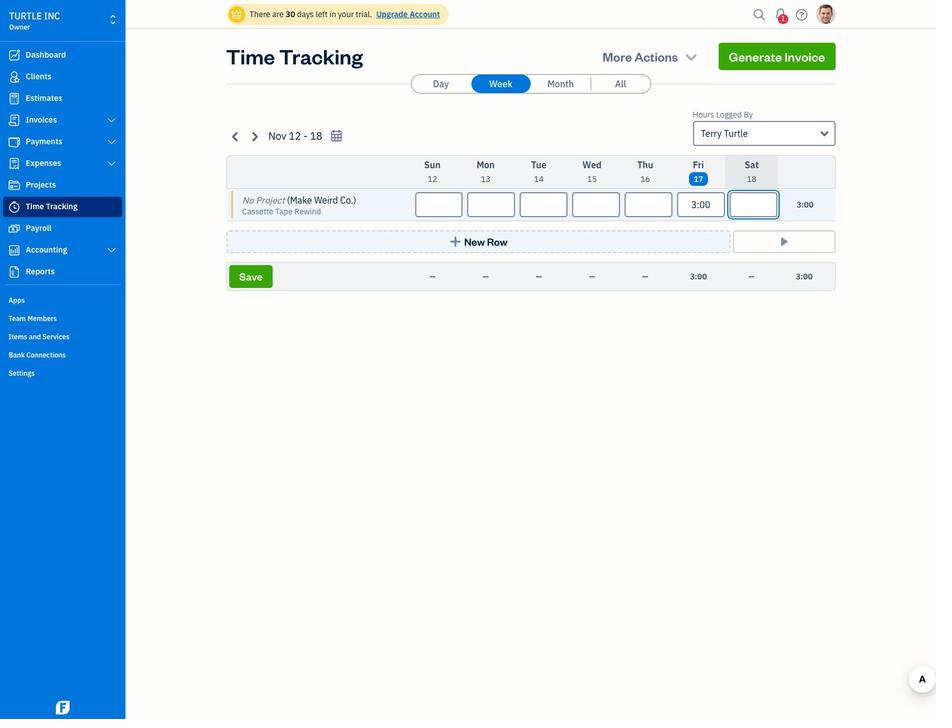 Task type: locate. For each thing, give the bounding box(es) containing it.
18 right -
[[310, 130, 323, 143]]

12 for sun
[[428, 174, 438, 184]]

chevron large down image inside accounting link
[[107, 246, 117, 255]]

choose a date image
[[330, 130, 343, 143]]

previous week image
[[229, 130, 242, 143]]

estimates link
[[3, 88, 122, 109]]

1 horizontal spatial duration text field
[[625, 192, 673, 217]]

items and services
[[9, 333, 69, 341]]

terry turtle
[[701, 128, 748, 139]]

mon 13
[[477, 159, 495, 184]]

in
[[330, 9, 336, 19]]

1 horizontal spatial 12
[[428, 174, 438, 184]]

12 for nov
[[289, 130, 301, 143]]

tracking down left
[[279, 43, 363, 70]]

3 chevron large down image from the top
[[107, 246, 117, 255]]

account
[[410, 9, 440, 19]]

2 vertical spatial chevron large down image
[[107, 246, 117, 255]]

0 vertical spatial time tracking
[[226, 43, 363, 70]]

more
[[603, 49, 632, 65]]

18
[[310, 130, 323, 143], [747, 174, 757, 184]]

client image
[[7, 71, 21, 83]]

crown image
[[231, 8, 243, 20]]

tracking down projects link
[[46, 202, 78, 212]]

sun
[[425, 159, 441, 171]]

search image
[[751, 6, 769, 23]]

duration text field down 16
[[625, 192, 673, 217]]

0 vertical spatial 12
[[289, 130, 301, 143]]

3 — from the left
[[536, 272, 542, 282]]

0 vertical spatial chevron large down image
[[107, 116, 117, 125]]

30
[[286, 9, 295, 19]]

3:00
[[797, 200, 814, 210], [691, 272, 707, 282], [796, 272, 813, 282]]

1 — from the left
[[430, 272, 436, 282]]

members
[[27, 315, 57, 323]]

timer image
[[7, 202, 21, 213]]

1 vertical spatial time
[[26, 202, 44, 212]]

expenses
[[26, 158, 61, 168]]

dashboard image
[[7, 50, 21, 61]]

1 horizontal spatial 18
[[747, 174, 757, 184]]

2 chevron large down image from the top
[[107, 138, 117, 147]]

14
[[534, 174, 544, 184]]

1 vertical spatial 18
[[747, 174, 757, 184]]

chevron large down image inside invoices link
[[107, 116, 117, 125]]

0 vertical spatial tracking
[[279, 43, 363, 70]]

12 inside sun 12
[[428, 174, 438, 184]]

4 — from the left
[[589, 272, 596, 282]]

4 duration text field from the left
[[677, 192, 725, 217]]

0 horizontal spatial time
[[26, 202, 44, 212]]

1 chevron large down image from the top
[[107, 116, 117, 125]]

trial.
[[356, 9, 372, 19]]

13
[[481, 174, 491, 184]]

time tracking inside main "element"
[[26, 202, 78, 212]]

tracking
[[279, 43, 363, 70], [46, 202, 78, 212]]

day
[[433, 78, 449, 90]]

clients
[[26, 71, 52, 82]]

chevron large down image for accounting
[[107, 246, 117, 255]]

sat
[[745, 159, 759, 171]]

time tracking down projects link
[[26, 202, 78, 212]]

fri 17
[[693, 159, 705, 184]]

all
[[615, 78, 627, 90]]

time down there at the top left of the page
[[226, 43, 275, 70]]

Duration text field
[[415, 192, 463, 217], [520, 192, 568, 217], [573, 192, 620, 217], [677, 192, 725, 217]]

0 horizontal spatial tracking
[[46, 202, 78, 212]]

2 — from the left
[[483, 272, 489, 282]]

time tracking
[[226, 43, 363, 70], [26, 202, 78, 212]]

duration text field down 14
[[520, 192, 568, 217]]

items
[[9, 333, 27, 341]]

apps link
[[3, 292, 122, 309]]

0 horizontal spatial time tracking
[[26, 202, 78, 212]]

no project ( make weird co. ) cassette tape rewind
[[242, 195, 357, 217]]

turtle
[[724, 128, 748, 139]]

12 down sun
[[428, 174, 438, 184]]

new row button
[[226, 231, 731, 253]]

invoices
[[26, 115, 57, 125]]

start timer image
[[778, 236, 791, 248]]

duration text field down 15
[[573, 192, 620, 217]]

settings link
[[3, 365, 122, 382]]

1 vertical spatial tracking
[[46, 202, 78, 212]]

1 button
[[772, 3, 790, 26]]

generate invoice
[[729, 49, 826, 65]]

0 vertical spatial 18
[[310, 130, 323, 143]]

mon
[[477, 159, 495, 171]]

duration text field down 17 at the top right
[[677, 192, 725, 217]]

18 down sat
[[747, 174, 757, 184]]

reports
[[26, 267, 55, 277]]

1 vertical spatial chevron large down image
[[107, 138, 117, 147]]

team
[[9, 315, 26, 323]]

duration text field down 13
[[468, 192, 516, 217]]

team members link
[[3, 310, 122, 327]]

time tracking down 30
[[226, 43, 363, 70]]

0 horizontal spatial 12
[[289, 130, 301, 143]]

weird
[[314, 195, 338, 206]]

dashboard
[[26, 50, 66, 60]]

thu 16
[[638, 159, 654, 184]]

chevron large down image for invoices
[[107, 116, 117, 125]]

month link
[[531, 75, 591, 93]]

upgrade
[[377, 9, 408, 19]]

payments
[[26, 136, 63, 147]]

tue 14
[[532, 159, 547, 184]]

save button
[[229, 265, 273, 288]]

Duration text field
[[468, 192, 516, 217], [625, 192, 673, 217], [730, 192, 778, 217]]

2 horizontal spatial duration text field
[[730, 192, 778, 217]]

invoice image
[[7, 115, 21, 126]]

12 left -
[[289, 130, 301, 143]]

chevron large down image
[[107, 116, 117, 125], [107, 138, 117, 147], [107, 246, 117, 255]]

all link
[[591, 75, 651, 93]]

time right timer icon
[[26, 202, 44, 212]]

duration text field down sat 18 at right top
[[730, 192, 778, 217]]

money image
[[7, 223, 21, 235]]

3 duration text field from the left
[[730, 192, 778, 217]]

1 vertical spatial 12
[[428, 174, 438, 184]]

17
[[694, 174, 704, 184]]

upgrade account link
[[374, 9, 440, 19]]

row
[[487, 235, 508, 248]]

duration text field down sun 12
[[415, 192, 463, 217]]

wed 15
[[583, 159, 602, 184]]

turtle inc owner
[[9, 10, 60, 31]]

freshbooks image
[[54, 702, 72, 715]]

save
[[239, 270, 263, 283]]

your
[[338, 9, 354, 19]]

1 vertical spatial time tracking
[[26, 202, 78, 212]]

—
[[430, 272, 436, 282], [483, 272, 489, 282], [536, 272, 542, 282], [589, 272, 596, 282], [643, 272, 649, 282], [749, 272, 755, 282]]

reports link
[[3, 262, 122, 283]]

0 horizontal spatial duration text field
[[468, 192, 516, 217]]

accounting link
[[3, 240, 122, 261]]

1 horizontal spatial time
[[226, 43, 275, 70]]



Task type: describe. For each thing, give the bounding box(es) containing it.
time tracking link
[[3, 197, 122, 217]]

time inside time tracking link
[[26, 202, 44, 212]]

15
[[588, 174, 597, 184]]

3 duration text field from the left
[[573, 192, 620, 217]]

)
[[354, 195, 357, 206]]

expense image
[[7, 158, 21, 170]]

more actions button
[[593, 43, 710, 70]]

left
[[316, 9, 328, 19]]

thu
[[638, 159, 654, 171]]

main element
[[0, 0, 154, 720]]

apps
[[9, 296, 25, 305]]

new
[[464, 235, 485, 248]]

month
[[548, 78, 574, 90]]

0 horizontal spatial 18
[[310, 130, 323, 143]]

estimates
[[26, 93, 63, 103]]

hours
[[693, 110, 715, 120]]

project image
[[7, 180, 21, 191]]

projects
[[26, 180, 56, 190]]

items and services link
[[3, 328, 122, 345]]

bank connections
[[9, 351, 66, 360]]

clients link
[[3, 67, 122, 87]]

tracking inside main "element"
[[46, 202, 78, 212]]

18 inside sat 18
[[747, 174, 757, 184]]

expenses link
[[3, 154, 122, 174]]

services
[[43, 333, 69, 341]]

there
[[250, 9, 271, 19]]

inc
[[44, 10, 60, 22]]

invoices link
[[3, 110, 122, 131]]

dashboard link
[[3, 45, 122, 66]]

1
[[782, 14, 786, 23]]

plus image
[[449, 236, 462, 248]]

sun 12
[[425, 159, 441, 184]]

sat 18
[[745, 159, 759, 184]]

are
[[272, 9, 284, 19]]

generate
[[729, 49, 783, 65]]

and
[[29, 333, 41, 341]]

-
[[304, 130, 308, 143]]

5 — from the left
[[643, 272, 649, 282]]

payroll link
[[3, 219, 122, 239]]

wed
[[583, 159, 602, 171]]

estimate image
[[7, 93, 21, 104]]

new row
[[464, 235, 508, 248]]

1 duration text field from the left
[[415, 192, 463, 217]]

1 duration text field from the left
[[468, 192, 516, 217]]

bank
[[9, 351, 25, 360]]

chevron large down image for payments
[[107, 138, 117, 147]]

co.
[[340, 195, 354, 206]]

go to help image
[[793, 6, 811, 23]]

6 — from the left
[[749, 272, 755, 282]]

no
[[242, 195, 254, 206]]

nov
[[269, 130, 287, 143]]

terry
[[701, 128, 722, 139]]

accounting
[[26, 245, 67, 255]]

(
[[287, 195, 290, 206]]

day link
[[412, 75, 471, 93]]

next week image
[[248, 130, 261, 143]]

chevrondown image
[[684, 49, 700, 65]]

16
[[641, 174, 651, 184]]

1 horizontal spatial time tracking
[[226, 43, 363, 70]]

fri
[[693, 159, 705, 171]]

team members
[[9, 315, 57, 323]]

rewind
[[295, 207, 321, 217]]

nov 12 - 18
[[269, 130, 323, 143]]

project
[[256, 195, 285, 206]]

turtle
[[9, 10, 42, 22]]

owner
[[9, 23, 30, 31]]

week
[[489, 78, 513, 90]]

logged
[[717, 110, 742, 120]]

1 horizontal spatial tracking
[[279, 43, 363, 70]]

generate invoice button
[[719, 43, 836, 70]]

connections
[[26, 351, 66, 360]]

2 duration text field from the left
[[520, 192, 568, 217]]

settings
[[9, 369, 35, 378]]

make
[[290, 195, 312, 206]]

more actions
[[603, 49, 678, 65]]

days
[[297, 9, 314, 19]]

chevron large down image
[[107, 159, 117, 168]]

week link
[[472, 75, 531, 93]]

cassette
[[242, 207, 274, 217]]

2 duration text field from the left
[[625, 192, 673, 217]]

bank connections link
[[3, 346, 122, 364]]

chart image
[[7, 245, 21, 256]]

tue
[[532, 159, 547, 171]]

report image
[[7, 267, 21, 278]]

invoice
[[785, 49, 826, 65]]

0 vertical spatial time
[[226, 43, 275, 70]]

actions
[[635, 49, 678, 65]]

hours logged by
[[693, 110, 753, 120]]

there are 30 days left in your trial. upgrade account
[[250, 9, 440, 19]]

payroll
[[26, 223, 52, 233]]

projects link
[[3, 175, 122, 196]]

payment image
[[7, 136, 21, 148]]



Task type: vqa. For each thing, say whether or not it's contained in the screenshot.
American
no



